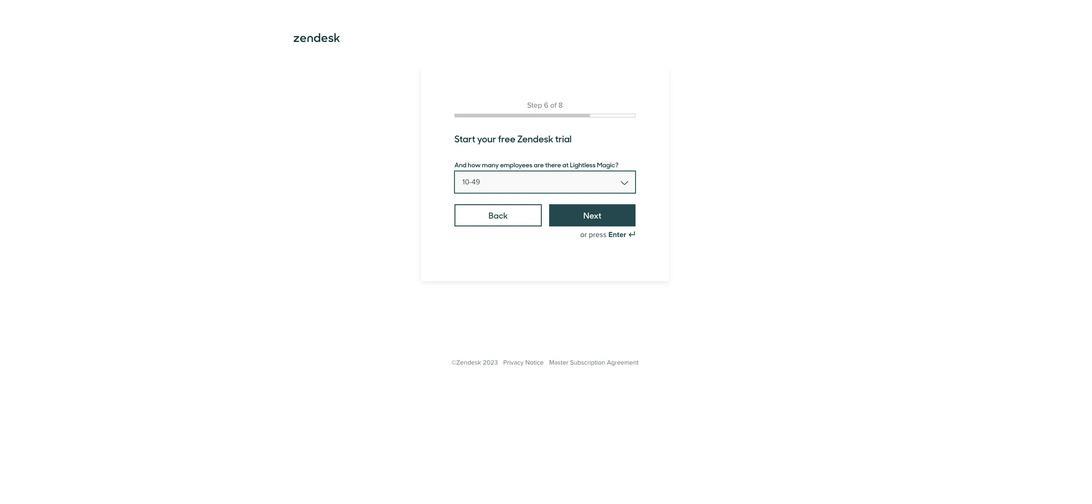 Task type: describe. For each thing, give the bounding box(es) containing it.
©zendesk 2023
[[452, 359, 498, 367]]

©zendesk 2023 link
[[452, 359, 498, 367]]

enter
[[609, 230, 627, 239]]

of
[[551, 101, 557, 110]]

trial
[[555, 132, 572, 145]]

agreement
[[607, 359, 639, 367]]

at
[[563, 160, 569, 169]]

step 6 of 8
[[528, 101, 563, 110]]

master subscription agreement
[[549, 359, 639, 367]]

start your free zendesk trial
[[455, 132, 572, 145]]

back button
[[455, 204, 542, 226]]

free
[[498, 132, 516, 145]]

master subscription agreement link
[[549, 359, 639, 367]]

privacy
[[504, 359, 524, 367]]

or press enter
[[581, 230, 627, 239]]

many
[[482, 160, 499, 169]]

employees
[[500, 160, 533, 169]]

step
[[528, 101, 542, 110]]

8
[[559, 101, 563, 110]]

next
[[584, 209, 602, 221]]

zendesk image
[[294, 33, 340, 42]]

next button
[[550, 204, 636, 226]]



Task type: vqa. For each thing, say whether or not it's contained in the screenshot.
Company In
no



Task type: locate. For each thing, give the bounding box(es) containing it.
are
[[534, 160, 544, 169]]

or
[[581, 230, 587, 239]]

and how many employees are there at lightless magic ?
[[455, 160, 619, 169]]

master
[[549, 359, 569, 367]]

2023
[[483, 359, 498, 367]]

©zendesk
[[452, 359, 481, 367]]

?
[[616, 160, 619, 169]]

there
[[546, 160, 561, 169]]

your
[[477, 132, 496, 145]]

press
[[589, 230, 607, 239]]

zendesk
[[518, 132, 554, 145]]

lightless
[[570, 160, 596, 169]]

start
[[455, 132, 476, 145]]

6
[[544, 101, 549, 110]]

and
[[455, 160, 467, 169]]

privacy notice link
[[504, 359, 544, 367]]

back
[[489, 209, 508, 221]]

notice
[[526, 359, 544, 367]]

privacy notice
[[504, 359, 544, 367]]

enter image
[[629, 231, 636, 238]]

magic
[[597, 160, 616, 169]]

how
[[468, 160, 481, 169]]

subscription
[[570, 359, 606, 367]]



